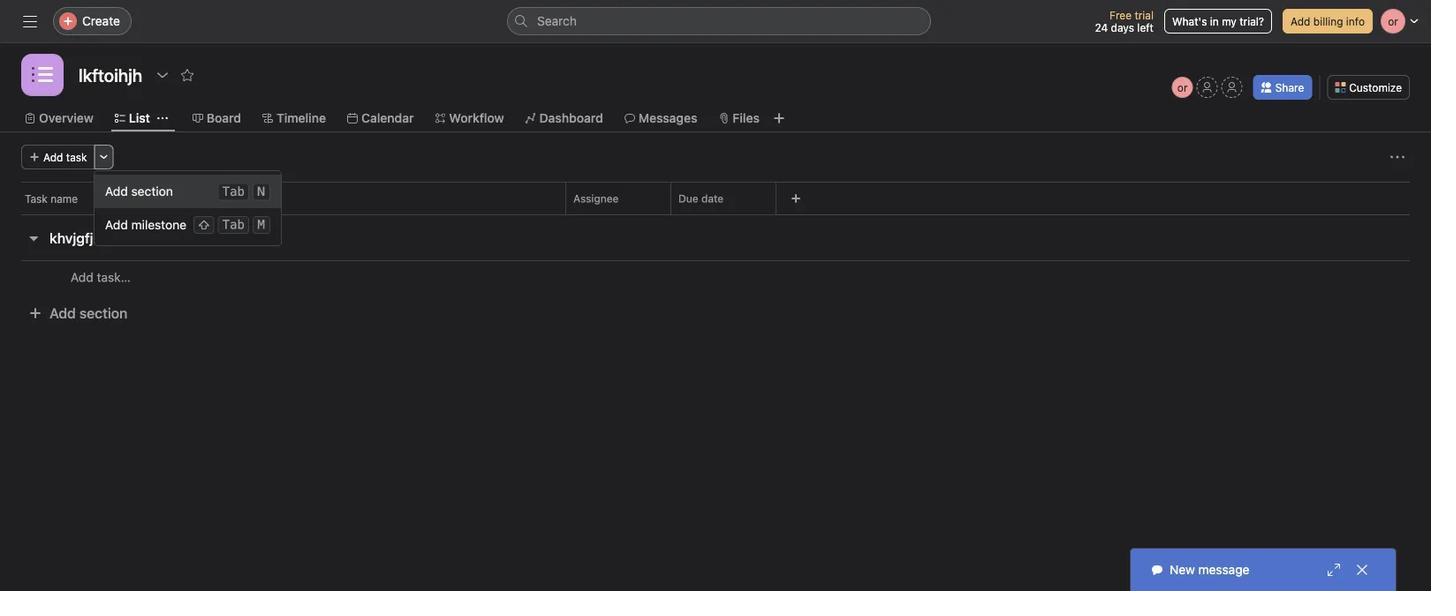 Task type: locate. For each thing, give the bounding box(es) containing it.
timeline link
[[262, 109, 326, 128]]

messages
[[638, 111, 697, 125]]

add milestone
[[105, 218, 186, 232]]

tab
[[222, 185, 245, 199], [222, 218, 245, 232]]

my
[[1222, 15, 1237, 27]]

add billing info
[[1291, 15, 1365, 27]]

board
[[207, 111, 241, 125]]

row up add task… row
[[0, 182, 1431, 215]]

assignee
[[573, 193, 619, 205]]

add billing info button
[[1283, 9, 1373, 34]]

calendar link
[[347, 109, 414, 128]]

info
[[1346, 15, 1365, 27]]

due
[[678, 193, 698, 205]]

calendar
[[361, 111, 414, 125]]

task
[[25, 193, 48, 205]]

add inside button
[[71, 270, 93, 285]]

0 vertical spatial tab
[[222, 185, 245, 199]]

0 vertical spatial section
[[131, 184, 173, 199]]

add left billing
[[1291, 15, 1310, 27]]

m
[[258, 218, 265, 232]]

add task… button
[[71, 268, 131, 288]]

tab actions image
[[157, 113, 168, 124]]

add down add task… button
[[49, 305, 76, 322]]

add section
[[105, 184, 173, 199], [49, 305, 128, 322]]

tab left n
[[222, 185, 245, 199]]

expand new message image
[[1327, 564, 1341, 578]]

add left task
[[43, 151, 63, 163]]

add section up add milestone
[[105, 184, 173, 199]]

1 vertical spatial section
[[79, 305, 128, 322]]

khvjgfjh
[[49, 230, 101, 247]]

or button
[[1172, 77, 1193, 98]]

add down more actions icon at the left
[[105, 184, 128, 199]]

list
[[129, 111, 150, 125]]

row
[[0, 182, 1431, 215], [21, 214, 1410, 216]]

1 vertical spatial tab
[[222, 218, 245, 232]]

more actions image
[[99, 152, 109, 163]]

trial
[[1135, 9, 1154, 21]]

add inside 'menu item'
[[105, 184, 128, 199]]

dashboard link
[[525, 109, 603, 128]]

workflow
[[449, 111, 504, 125]]

show options image
[[156, 68, 170, 82]]

add
[[1291, 15, 1310, 27], [43, 151, 63, 163], [105, 184, 128, 199], [105, 218, 128, 232], [71, 270, 93, 285], [49, 305, 76, 322]]

add field image
[[791, 193, 801, 204]]

collapse task list for this section image
[[27, 231, 41, 246]]

1 horizontal spatial section
[[131, 184, 173, 199]]

add left task…
[[71, 270, 93, 285]]

None text field
[[74, 59, 147, 91]]

row down date
[[21, 214, 1410, 216]]

add task… row
[[0, 261, 1431, 294]]

what's
[[1172, 15, 1207, 27]]

free
[[1110, 9, 1132, 21]]

menu item
[[95, 175, 281, 208]]

1 vertical spatial add section
[[49, 305, 128, 322]]

section
[[131, 184, 173, 199], [79, 305, 128, 322]]

0 horizontal spatial section
[[79, 305, 128, 322]]

row containing task name
[[0, 182, 1431, 215]]

task
[[66, 151, 87, 163]]

section down add task… button
[[79, 305, 128, 322]]

add section down add task… button
[[49, 305, 128, 322]]

add task
[[43, 151, 87, 163]]

create button
[[53, 7, 132, 35]]

add task button
[[21, 145, 95, 170]]

section up add milestone
[[131, 184, 173, 199]]

0 vertical spatial add section
[[105, 184, 173, 199]]

expand sidebar image
[[23, 14, 37, 28]]

khvjgfjh button
[[49, 223, 101, 254]]

close image
[[1355, 564, 1369, 578]]

tab left m
[[222, 218, 245, 232]]



Task type: vqa. For each thing, say whether or not it's contained in the screenshot.
the Manage project members icon
no



Task type: describe. For each thing, give the bounding box(es) containing it.
new message
[[1170, 563, 1249, 578]]

⇧
[[198, 218, 210, 232]]

add section inside 'menu item'
[[105, 184, 173, 199]]

customize button
[[1327, 75, 1410, 100]]

create
[[82, 14, 120, 28]]

days
[[1111, 21, 1134, 34]]

overview
[[39, 111, 93, 125]]

what's in my trial? button
[[1164, 9, 1272, 34]]

customize
[[1349, 81, 1402, 94]]

list image
[[32, 64, 53, 86]]

milestone
[[131, 218, 186, 232]]

date
[[701, 193, 724, 205]]

add section button
[[21, 298, 135, 329]]

search button
[[507, 7, 931, 35]]

task…
[[97, 270, 131, 285]]

menu item containing add section
[[95, 175, 281, 208]]

add task…
[[71, 270, 131, 285]]

what's in my trial?
[[1172, 15, 1264, 27]]

search list box
[[507, 7, 931, 35]]

add tab image
[[772, 111, 786, 125]]

add inside "button"
[[1291, 15, 1310, 27]]

section inside button
[[79, 305, 128, 322]]

files
[[733, 111, 760, 125]]

billing
[[1313, 15, 1343, 27]]

list link
[[115, 109, 150, 128]]

add section inside button
[[49, 305, 128, 322]]

workflow link
[[435, 109, 504, 128]]

board link
[[192, 109, 241, 128]]

1 tab from the top
[[222, 185, 245, 199]]

files link
[[718, 109, 760, 128]]

add left milestone
[[105, 218, 128, 232]]

dashboard
[[539, 111, 603, 125]]

n
[[258, 185, 265, 199]]

task name
[[25, 193, 78, 205]]

2 tab from the top
[[222, 218, 245, 232]]

in
[[1210, 15, 1219, 27]]

trial?
[[1240, 15, 1264, 27]]

share
[[1275, 81, 1304, 94]]

share button
[[1253, 75, 1312, 100]]

add to starred image
[[180, 68, 194, 82]]

timeline
[[276, 111, 326, 125]]

messages link
[[624, 109, 697, 128]]

section inside 'menu item'
[[131, 184, 173, 199]]

name
[[50, 193, 78, 205]]

or
[[1177, 81, 1188, 94]]

due date
[[678, 193, 724, 205]]

free trial 24 days left
[[1095, 9, 1154, 34]]

more actions image
[[1390, 150, 1405, 164]]

24
[[1095, 21, 1108, 34]]

search
[[537, 14, 577, 28]]

left
[[1137, 21, 1154, 34]]

overview link
[[25, 109, 93, 128]]



